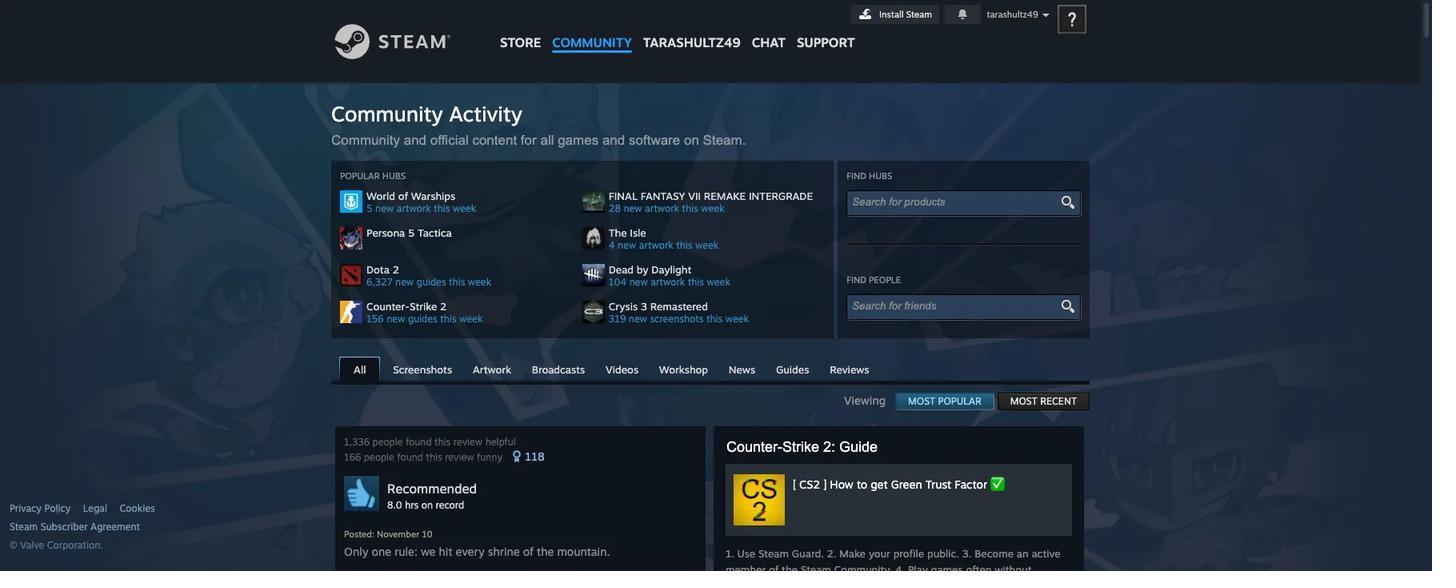 Task type: describe. For each thing, give the bounding box(es) containing it.
community.
[[834, 563, 893, 571]]

artwork link
[[465, 358, 519, 380]]

chat link
[[746, 0, 791, 54]]

profile
[[894, 547, 924, 560]]

counter-strike 2: guide
[[727, 439, 878, 455]]

week inside counter-strike 2 156 new guides this week
[[459, 313, 483, 325]]

get
[[871, 478, 888, 491]]

steam inside cookies steam subscriber agreement © valve corporation.
[[10, 521, 38, 533]]

world of warships link
[[367, 190, 582, 202]]

final fantasy vii remake intergrade 28 new artwork this week
[[609, 190, 813, 214]]

1 vertical spatial found
[[397, 451, 423, 463]]

shrine
[[488, 545, 520, 559]]

cookies steam subscriber agreement © valve corporation.
[[10, 503, 155, 551]]

counter- for counter-strike 2 156 new guides this week
[[367, 300, 410, 313]]

people for find
[[869, 274, 901, 286]]

legal
[[83, 503, 107, 515]]

record
[[436, 499, 464, 511]]

guides
[[776, 363, 809, 376]]

6,327
[[367, 276, 393, 288]]

reviews link
[[822, 358, 878, 380]]

new inside final fantasy vii remake intergrade 28 new artwork this week
[[624, 202, 642, 214]]

warships
[[411, 190, 456, 202]]

0 vertical spatial found
[[406, 436, 432, 448]]

an
[[1017, 547, 1029, 560]]

play
[[908, 563, 928, 571]]

artwork inside world of warships 5 new artwork this week
[[397, 202, 431, 214]]

1 and from the left
[[404, 133, 427, 148]]

only
[[344, 545, 368, 559]]

week inside dota 2 6,327 new guides this week
[[468, 276, 492, 288]]

to
[[857, 478, 868, 491]]

3.
[[963, 547, 972, 560]]

daylight
[[652, 263, 692, 276]]

crysis
[[609, 300, 638, 313]]

0 vertical spatial popular
[[340, 170, 380, 182]]

reviews
[[830, 363, 870, 376]]

0 vertical spatial tarashultz49
[[987, 9, 1039, 20]]

week inside the isle 4 new artwork this week
[[695, 239, 719, 251]]

cs2
[[800, 478, 820, 491]]

videos
[[606, 363, 639, 376]]

active
[[1032, 547, 1061, 560]]

this inside dead by daylight 104 new artwork this week
[[688, 276, 704, 288]]

find for find people
[[847, 274, 867, 286]]

screenshots
[[650, 313, 704, 325]]

cookies
[[120, 503, 155, 515]]

guard.
[[792, 547, 824, 560]]

tarashultz49 link
[[638, 0, 746, 58]]

mountain.
[[557, 545, 610, 559]]

all link
[[339, 357, 380, 383]]

activity
[[449, 101, 523, 126]]

community activity community and official content for all games and software on steam.
[[331, 101, 754, 148]]

all
[[354, 363, 366, 376]]

use
[[737, 547, 756, 560]]

find for find hubs
[[847, 170, 867, 182]]

dead
[[609, 263, 634, 276]]

1.
[[726, 547, 734, 560]]

find people
[[847, 274, 901, 286]]

10
[[422, 529, 433, 540]]

world
[[367, 190, 395, 202]]

remastered
[[650, 300, 708, 313]]

166
[[344, 451, 361, 463]]

strike for 2:
[[783, 439, 819, 455]]

hrs
[[405, 499, 419, 511]]

rule:
[[395, 545, 418, 559]]

new inside the isle 4 new artwork this week
[[618, 239, 636, 251]]

every
[[456, 545, 485, 559]]

crysis 3 remastered link
[[609, 300, 825, 313]]

community
[[552, 34, 632, 50]]

valve
[[20, 539, 44, 551]]

member
[[726, 563, 766, 571]]

privacy policy
[[10, 503, 71, 515]]

isle
[[630, 226, 646, 239]]

viewing
[[844, 394, 896, 407]]

dead by daylight link
[[609, 263, 825, 276]]

store
[[500, 34, 541, 50]]

on inside recommended 8.0 hrs on record
[[422, 499, 433, 511]]

guides inside counter-strike 2 156 new guides this week
[[408, 313, 438, 325]]

[
[[793, 478, 796, 491]]

this inside crysis 3 remastered 319 new screenshots this week
[[707, 313, 723, 325]]

recommended
[[387, 481, 477, 497]]

we
[[421, 545, 436, 559]]

popular hubs
[[340, 170, 406, 182]]

subscriber
[[41, 521, 88, 533]]

become
[[975, 547, 1014, 560]]

most recent
[[1011, 395, 1077, 407]]

most popular
[[908, 395, 982, 407]]

28
[[609, 202, 621, 214]]

most for most popular
[[908, 395, 936, 407]]

]
[[824, 478, 827, 491]]

guide
[[839, 439, 878, 455]]

2.
[[827, 547, 837, 560]]

on inside community activity community and official content for all games and software on steam.
[[684, 133, 699, 148]]

screenshots
[[393, 363, 452, 376]]

this inside final fantasy vii remake intergrade 28 new artwork this week
[[682, 202, 698, 214]]

319
[[609, 313, 626, 325]]

0 vertical spatial review
[[454, 436, 483, 448]]

persona
[[367, 226, 405, 239]]

this inside the isle 4 new artwork this week
[[676, 239, 693, 251]]

helpful
[[485, 436, 516, 448]]

find hubs
[[847, 170, 893, 182]]

steam inside 'link'
[[906, 9, 932, 20]]

118
[[525, 450, 545, 463]]

content
[[472, 133, 517, 148]]

week inside world of warships 5 new artwork this week
[[453, 202, 476, 214]]

2 and from the left
[[603, 133, 625, 148]]

week inside dead by daylight 104 new artwork this week
[[707, 276, 731, 288]]

popular inside most popular link
[[938, 395, 982, 407]]

8.0
[[387, 499, 402, 511]]

software
[[629, 133, 680, 148]]



Task type: locate. For each thing, give the bounding box(es) containing it.
1 horizontal spatial most
[[1011, 395, 1038, 407]]

broadcasts
[[532, 363, 585, 376]]

all
[[541, 133, 554, 148]]

store link
[[495, 0, 547, 58]]

workshop link
[[651, 358, 716, 380]]

0 vertical spatial 5
[[367, 202, 373, 214]]

1. use steam guard. 2. make your profile public. 3. become an active member of the steam community. 4. play games often withou
[[726, 547, 1061, 571]]

guides inside dota 2 6,327 new guides this week
[[417, 276, 446, 288]]

tarashultz49
[[987, 9, 1039, 20], [643, 34, 741, 50]]

funny
[[477, 451, 503, 463]]

corporation.
[[47, 539, 103, 551]]

1 vertical spatial review
[[445, 451, 474, 463]]

steam.
[[703, 133, 746, 148]]

2 vertical spatial of
[[769, 563, 779, 571]]

1 vertical spatial on
[[422, 499, 433, 511]]

review up funny
[[454, 436, 483, 448]]

2 inside counter-strike 2 156 new guides this week
[[440, 300, 447, 313]]

broadcasts link
[[524, 358, 593, 380]]

©
[[10, 539, 17, 551]]

dead by daylight 104 new artwork this week
[[609, 263, 731, 288]]

0 horizontal spatial and
[[404, 133, 427, 148]]

install steam
[[880, 9, 932, 20]]

2 right dota
[[393, 263, 399, 276]]

artwork inside dead by daylight 104 new artwork this week
[[651, 276, 685, 288]]

remake
[[704, 190, 746, 202]]

104
[[609, 276, 627, 288]]

5 inside world of warships 5 new artwork this week
[[367, 202, 373, 214]]

week inside crysis 3 remastered 319 new screenshots this week
[[726, 313, 749, 325]]

0 vertical spatial the
[[537, 545, 554, 559]]

1 vertical spatial community
[[331, 133, 400, 148]]

artwork up persona 5 tactica
[[397, 202, 431, 214]]

5 up persona
[[367, 202, 373, 214]]

final fantasy vii remake intergrade link
[[609, 190, 825, 202]]

popular
[[340, 170, 380, 182], [938, 395, 982, 407]]

week
[[453, 202, 476, 214], [701, 202, 725, 214], [695, 239, 719, 251], [468, 276, 492, 288], [707, 276, 731, 288], [459, 313, 483, 325], [726, 313, 749, 325]]

new right 4
[[618, 239, 636, 251]]

1 vertical spatial games
[[931, 563, 963, 571]]

new inside dead by daylight 104 new artwork this week
[[630, 276, 648, 288]]

artwork
[[473, 363, 511, 376]]

privacy policy link
[[10, 503, 71, 515]]

most left the recent
[[1011, 395, 1038, 407]]

None text field
[[852, 196, 1062, 208]]

this inside dota 2 6,327 new guides this week
[[449, 276, 465, 288]]

2 down dota 2 6,327 new guides this week
[[440, 300, 447, 313]]

0 vertical spatial counter-
[[367, 300, 410, 313]]

persona 5 tactica
[[367, 226, 452, 239]]

found
[[406, 436, 432, 448], [397, 451, 423, 463]]

artwork inside final fantasy vii remake intergrade 28 new artwork this week
[[645, 202, 679, 214]]

0 vertical spatial of
[[398, 190, 408, 202]]

2 find from the top
[[847, 274, 867, 286]]

green
[[891, 478, 922, 491]]

cookies link
[[120, 503, 155, 515]]

week inside final fantasy vii remake intergrade 28 new artwork this week
[[701, 202, 725, 214]]

1 vertical spatial 2
[[440, 300, 447, 313]]

1 vertical spatial the
[[782, 563, 798, 571]]

0 horizontal spatial tarashultz49
[[643, 34, 741, 50]]

and left official
[[404, 133, 427, 148]]

the down guard.
[[782, 563, 798, 571]]

1 horizontal spatial popular
[[938, 395, 982, 407]]

policy
[[44, 503, 71, 515]]

week up dead by daylight link
[[695, 239, 719, 251]]

steam down guard.
[[801, 563, 831, 571]]

0 horizontal spatial counter-
[[367, 300, 410, 313]]

most for most recent
[[1011, 395, 1038, 407]]

the isle 4 new artwork this week
[[609, 226, 719, 251]]

persona 5 tactica link
[[367, 226, 582, 239]]

of down hubs
[[398, 190, 408, 202]]

week up persona 5 tactica link
[[453, 202, 476, 214]]

0 horizontal spatial 2
[[393, 263, 399, 276]]

new right '28'
[[624, 202, 642, 214]]

0 vertical spatial people
[[869, 274, 901, 286]]

most right "viewing"
[[908, 395, 936, 407]]

hubs
[[382, 170, 406, 182]]

games inside community activity community and official content for all games and software on steam.
[[558, 133, 599, 148]]

0 horizontal spatial most
[[908, 395, 936, 407]]

1 vertical spatial strike
[[783, 439, 819, 455]]

community up popular hubs
[[331, 133, 400, 148]]

0 vertical spatial find
[[847, 170, 867, 182]]

counter-strike 2 156 new guides this week
[[367, 300, 483, 325]]

support link
[[791, 0, 861, 54]]

0 vertical spatial strike
[[410, 300, 437, 313]]

games right all
[[558, 133, 599, 148]]

most recent link
[[998, 393, 1090, 411]]

recent
[[1041, 395, 1077, 407]]

1 horizontal spatial 2
[[440, 300, 447, 313]]

new inside crysis 3 remastered 319 new screenshots this week
[[629, 313, 647, 325]]

0 vertical spatial 2
[[393, 263, 399, 276]]

1 horizontal spatial of
[[523, 545, 534, 559]]

1 vertical spatial popular
[[938, 395, 982, 407]]

1 vertical spatial find
[[847, 274, 867, 286]]

tactica
[[418, 226, 452, 239]]

on left steam.
[[684, 133, 699, 148]]

2 vertical spatial people
[[364, 451, 394, 463]]

games
[[558, 133, 599, 148], [931, 563, 963, 571]]

1 horizontal spatial tarashultz49
[[987, 9, 1039, 20]]

0 vertical spatial on
[[684, 133, 699, 148]]

None text field
[[852, 300, 1062, 312]]

counter- down '6,327'
[[367, 300, 410, 313]]

community up hubs
[[331, 101, 443, 126]]

chat
[[752, 34, 786, 50]]

new inside world of warships 5 new artwork this week
[[375, 202, 394, 214]]

world of warships 5 new artwork this week
[[367, 190, 476, 214]]

people for 1,336
[[373, 436, 403, 448]]

crysis 3 remastered 319 new screenshots this week
[[609, 300, 749, 325]]

1 horizontal spatial 5
[[408, 226, 415, 239]]

new inside dota 2 6,327 new guides this week
[[395, 276, 414, 288]]

your
[[869, 547, 891, 560]]

1 vertical spatial tarashultz49
[[643, 34, 741, 50]]

artwork up remastered
[[651, 276, 685, 288]]

0 horizontal spatial games
[[558, 133, 599, 148]]

strike down dota 2 6,327 new guides this week
[[410, 300, 437, 313]]

videos link
[[598, 358, 647, 380]]

steam subscriber agreement link
[[10, 521, 327, 534]]

0 horizontal spatial the
[[537, 545, 554, 559]]

new right '6,327'
[[395, 276, 414, 288]]

1 horizontal spatial strike
[[783, 439, 819, 455]]

november
[[377, 529, 420, 540]]

news link
[[721, 358, 764, 380]]

official
[[430, 133, 469, 148]]

None image field
[[1059, 195, 1077, 210], [1059, 299, 1077, 314], [1059, 195, 1077, 210], [1059, 299, 1077, 314]]

artwork up the isle 4 new artwork this week on the top of the page
[[645, 202, 679, 214]]

artwork inside the isle 4 new artwork this week
[[639, 239, 674, 251]]

often
[[966, 563, 992, 571]]

fantasy
[[641, 190, 685, 202]]

1 vertical spatial of
[[523, 545, 534, 559]]

1 find from the top
[[847, 170, 867, 182]]

0 vertical spatial community
[[331, 101, 443, 126]]

new
[[375, 202, 394, 214], [624, 202, 642, 214], [618, 239, 636, 251], [395, 276, 414, 288], [630, 276, 648, 288], [387, 313, 405, 325], [629, 313, 647, 325]]

most
[[908, 395, 936, 407], [1011, 395, 1038, 407]]

this inside world of warships 5 new artwork this week
[[434, 202, 450, 214]]

steam down privacy
[[10, 521, 38, 533]]

week up counter-strike 2 link
[[468, 276, 492, 288]]

vii
[[688, 190, 701, 202]]

games inside 1. use steam guard. 2. make your profile public. 3. become an active member of the steam community. 4. play games often withou
[[931, 563, 963, 571]]

1 horizontal spatial counter-
[[727, 439, 783, 455]]

1 horizontal spatial games
[[931, 563, 963, 571]]

steam right the install
[[906, 9, 932, 20]]

one
[[372, 545, 391, 559]]

1 vertical spatial guides
[[408, 313, 438, 325]]

review left funny
[[445, 451, 474, 463]]

1 vertical spatial counter-
[[727, 439, 783, 455]]

hubs
[[869, 170, 893, 182]]

0 horizontal spatial strike
[[410, 300, 437, 313]]

games down public.
[[931, 563, 963, 571]]

community
[[331, 101, 443, 126], [331, 133, 400, 148]]

1 horizontal spatial the
[[782, 563, 798, 571]]

4.
[[896, 563, 905, 571]]

the left mountain.
[[537, 545, 554, 559]]

counter-
[[367, 300, 410, 313], [727, 439, 783, 455]]

and left software
[[603, 133, 625, 148]]

new inside counter-strike 2 156 new guides this week
[[387, 313, 405, 325]]

posted: november 10 only one rule: we hit every shrine of the mountain.
[[344, 529, 610, 559]]

1 horizontal spatial on
[[684, 133, 699, 148]]

2 most from the left
[[1011, 395, 1038, 407]]

new up persona
[[375, 202, 394, 214]]

most popular link
[[896, 393, 994, 411]]

0 horizontal spatial popular
[[340, 170, 380, 182]]

public.
[[927, 547, 960, 560]]

guides up counter-strike 2 156 new guides this week
[[417, 276, 446, 288]]

[ cs2 ] how to get green trust factor ✅
[[793, 478, 1005, 491]]

of right member on the bottom right of page
[[769, 563, 779, 571]]

make
[[840, 547, 866, 560]]

1 community from the top
[[331, 101, 443, 126]]

3
[[641, 300, 647, 313]]

1 horizontal spatial and
[[603, 133, 625, 148]]

0 horizontal spatial on
[[422, 499, 433, 511]]

0 horizontal spatial 5
[[367, 202, 373, 214]]

of inside world of warships 5 new artwork this week
[[398, 190, 408, 202]]

find
[[847, 170, 867, 182], [847, 274, 867, 286]]

week right vii
[[701, 202, 725, 214]]

week up crysis 3 remastered link
[[707, 276, 731, 288]]

community link
[[547, 0, 638, 58]]

0 vertical spatial guides
[[417, 276, 446, 288]]

5 left the tactica
[[408, 226, 415, 239]]

0 horizontal spatial of
[[398, 190, 408, 202]]

of right shrine
[[523, 545, 534, 559]]

of inside posted: november 10 only one rule: we hit every shrine of the mountain.
[[523, 545, 534, 559]]

2 horizontal spatial of
[[769, 563, 779, 571]]

workshop
[[659, 363, 708, 376]]

guides link
[[768, 358, 817, 380]]

this inside counter-strike 2 156 new guides this week
[[440, 313, 457, 325]]

strike for 2
[[410, 300, 437, 313]]

counter- for counter-strike 2: guide
[[727, 439, 783, 455]]

1 vertical spatial 5
[[408, 226, 415, 239]]

of inside 1. use steam guard. 2. make your profile public. 3. become an active member of the steam community. 4. play games often withou
[[769, 563, 779, 571]]

artwork up by
[[639, 239, 674, 251]]

1 most from the left
[[908, 395, 936, 407]]

strike left 2:
[[783, 439, 819, 455]]

the inside 1. use steam guard. 2. make your profile public. 3. become an active member of the steam community. 4. play games often withou
[[782, 563, 798, 571]]

privacy
[[10, 503, 42, 515]]

steam right use on the bottom right of page
[[759, 547, 789, 560]]

2 community from the top
[[331, 133, 400, 148]]

install
[[880, 9, 904, 20]]

new right "104"
[[630, 276, 648, 288]]

new right 156
[[387, 313, 405, 325]]

news
[[729, 363, 756, 376]]

the
[[537, 545, 554, 559], [782, 563, 798, 571]]

counter- left 2:
[[727, 439, 783, 455]]

week down dota 2 link
[[459, 313, 483, 325]]

for
[[521, 133, 537, 148]]

on right hrs
[[422, 499, 433, 511]]

1 vertical spatial people
[[373, 436, 403, 448]]

2 inside dota 2 6,327 new guides this week
[[393, 263, 399, 276]]

most inside 'link'
[[1011, 395, 1038, 407]]

strike inside counter-strike 2 156 new guides this week
[[410, 300, 437, 313]]

support
[[797, 34, 855, 50]]

guides down dota 2 6,327 new guides this week
[[408, 313, 438, 325]]

screenshots link
[[385, 358, 460, 380]]

0 vertical spatial games
[[558, 133, 599, 148]]

counter- inside counter-strike 2 156 new guides this week
[[367, 300, 410, 313]]

new right 319
[[629, 313, 647, 325]]

the inside posted: november 10 only one rule: we hit every shrine of the mountain.
[[537, 545, 554, 559]]

week up news link on the bottom right of page
[[726, 313, 749, 325]]



Task type: vqa. For each thing, say whether or not it's contained in the screenshot.
profile
yes



